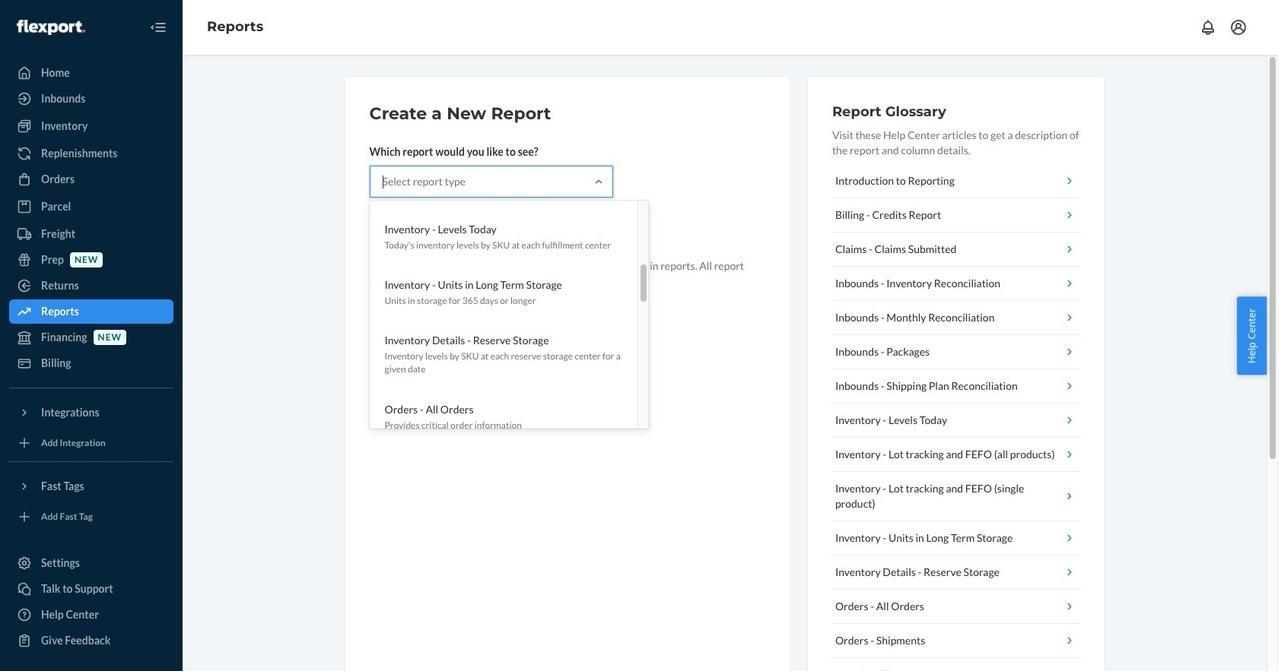 Task type: describe. For each thing, give the bounding box(es) containing it.
flexport logo image
[[17, 20, 85, 35]]

open account menu image
[[1229, 18, 1248, 37]]



Task type: vqa. For each thing, say whether or not it's contained in the screenshot.
"Center"
no



Task type: locate. For each thing, give the bounding box(es) containing it.
open notifications image
[[1199, 18, 1217, 37]]

close navigation image
[[149, 18, 167, 37]]



